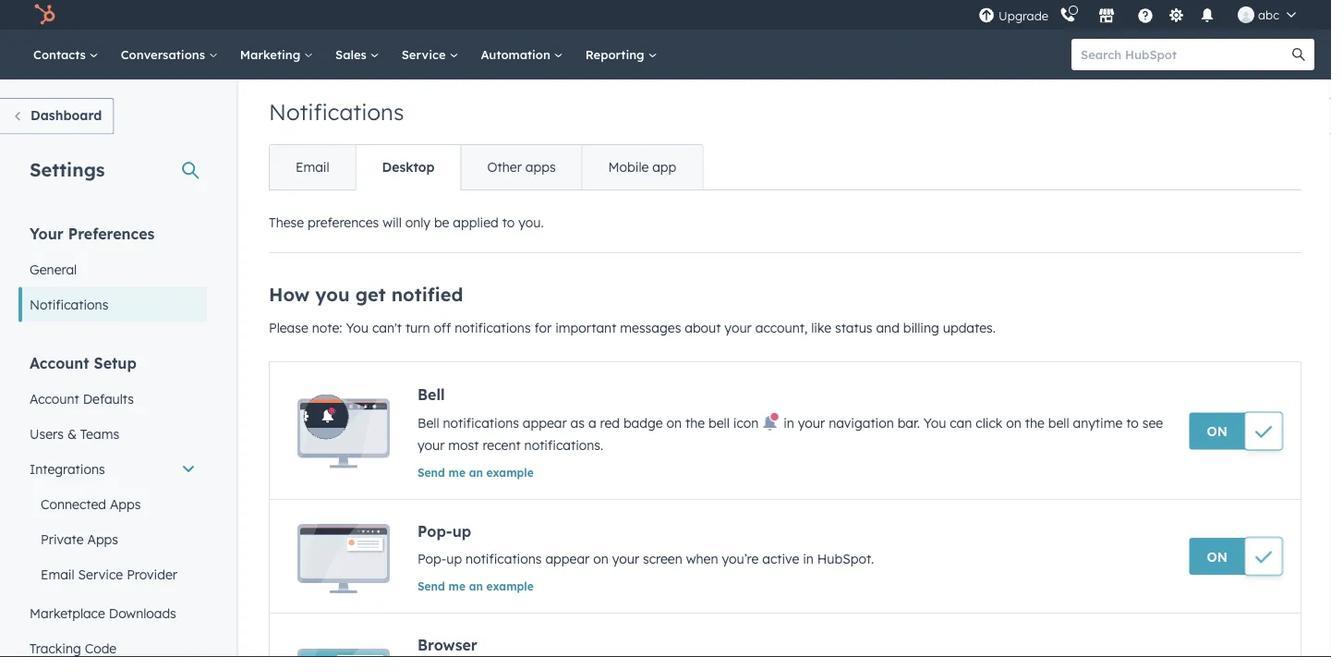 Task type: describe. For each thing, give the bounding box(es) containing it.
account setup
[[30, 353, 137, 372]]

you
[[315, 283, 350, 306]]

1 vertical spatial notifications
[[443, 415, 519, 431]]

marketplaces image
[[1099, 8, 1115, 25]]

tracking
[[30, 640, 81, 656]]

app
[[653, 159, 677, 175]]

send me an example button for bell
[[418, 465, 534, 479]]

0 vertical spatial notifications
[[269, 98, 404, 126]]

a
[[589, 415, 597, 431]]

notifications inside your preferences element
[[30, 296, 108, 312]]

the for click
[[1025, 415, 1045, 431]]

recent
[[483, 437, 521, 453]]

messages
[[620, 320, 681, 336]]

tracking code
[[30, 640, 117, 656]]

marketplace downloads
[[30, 605, 176, 621]]

upgrade image
[[979, 8, 995, 24]]

sales link
[[324, 30, 391, 79]]

desktop
[[382, 159, 435, 175]]

pop-up
[[418, 522, 471, 541]]

up for pop-up
[[453, 522, 471, 541]]

please
[[269, 320, 309, 336]]

settings link
[[1165, 5, 1188, 24]]

connected
[[41, 496, 106, 512]]

bell for bell
[[418, 385, 445, 404]]

example for pop-up
[[487, 579, 534, 593]]

1 vertical spatial appear
[[546, 551, 590, 567]]

in your navigation bar. you can click on the bell anytime to see your most recent notifications.
[[418, 415, 1164, 453]]

applied
[[453, 214, 499, 231]]

will
[[383, 214, 402, 231]]

marketing
[[240, 47, 304, 62]]

active
[[763, 551, 800, 567]]

billing
[[904, 320, 940, 336]]

automation
[[481, 47, 554, 62]]

users
[[30, 426, 64, 442]]

provider
[[127, 566, 177, 582]]

marketplace downloads link
[[18, 596, 207, 631]]

your preferences
[[30, 224, 155, 243]]

your left screen
[[612, 551, 640, 567]]

downloads
[[109, 605, 176, 621]]

help button
[[1130, 0, 1162, 30]]

defaults
[[83, 390, 134, 407]]

off
[[434, 320, 451, 336]]

account,
[[756, 320, 808, 336]]

private apps
[[41, 531, 118, 547]]

these preferences will only be applied to you.
[[269, 214, 544, 231]]

example for bell
[[487, 465, 534, 479]]

users & teams link
[[18, 416, 207, 451]]

&
[[67, 426, 77, 442]]

screen
[[643, 551, 683, 567]]

connected apps
[[41, 496, 141, 512]]

account defaults link
[[18, 381, 207, 416]]

note:
[[312, 320, 342, 336]]

in inside in your navigation bar. you can click on the bell anytime to see your most recent notifications.
[[784, 415, 795, 431]]

most
[[448, 437, 479, 453]]

search image
[[1293, 48, 1306, 61]]

notified
[[391, 283, 463, 306]]

reporting link
[[575, 30, 669, 79]]

hubspot link
[[22, 4, 69, 26]]

how
[[269, 283, 310, 306]]

mobile
[[609, 159, 649, 175]]

send for pop-up
[[418, 579, 445, 593]]

browser
[[418, 636, 478, 654]]

settings image
[[1169, 8, 1185, 24]]

get
[[355, 283, 386, 306]]

on for badge
[[667, 415, 682, 431]]

service link
[[391, 30, 470, 79]]

contacts
[[33, 47, 89, 62]]

email for email service provider
[[41, 566, 74, 582]]

pop- for pop-up
[[418, 522, 453, 541]]

apps
[[526, 159, 556, 175]]

me for bell
[[449, 465, 466, 479]]

Search HubSpot search field
[[1072, 39, 1298, 70]]

0 vertical spatial to
[[502, 214, 515, 231]]

search button
[[1284, 39, 1315, 70]]

when
[[686, 551, 718, 567]]

hubspot.
[[818, 551, 874, 567]]

menu containing abc
[[977, 0, 1309, 30]]

notifications.
[[525, 437, 604, 453]]

0 vertical spatial appear
[[523, 415, 567, 431]]

can
[[950, 415, 972, 431]]

red
[[600, 415, 620, 431]]

teams
[[80, 426, 119, 442]]

your left most
[[418, 437, 445, 453]]

updates.
[[943, 320, 996, 336]]

notifications image
[[1200, 8, 1216, 25]]

be
[[434, 214, 449, 231]]

status
[[835, 320, 873, 336]]

only
[[405, 214, 431, 231]]

desktop button
[[355, 145, 461, 189]]

me for pop-up
[[449, 579, 466, 593]]

calling icon button
[[1053, 3, 1084, 27]]

upgrade
[[999, 8, 1049, 24]]

pop- for pop-up notifications appear on your screen when you're active in hubspot.
[[418, 551, 447, 567]]

automation link
[[470, 30, 575, 79]]

general
[[30, 261, 77, 277]]

private apps link
[[18, 522, 207, 557]]



Task type: vqa. For each thing, say whether or not it's contained in the screenshot.
mobile app BUTTON
yes



Task type: locate. For each thing, give the bounding box(es) containing it.
2 account from the top
[[30, 390, 79, 407]]

you left can
[[924, 415, 947, 431]]

users & teams
[[30, 426, 119, 442]]

1 vertical spatial send
[[418, 579, 445, 593]]

2 send me an example button from the top
[[418, 579, 534, 593]]

apps down integrations button
[[110, 496, 141, 512]]

like
[[811, 320, 832, 336]]

0 horizontal spatial email
[[41, 566, 74, 582]]

the right click
[[1025, 415, 1045, 431]]

pop-
[[418, 522, 453, 541], [418, 551, 447, 567]]

1 vertical spatial bell
[[418, 415, 439, 431]]

0 vertical spatial send
[[418, 465, 445, 479]]

how you get notified
[[269, 283, 463, 306]]

conversations
[[121, 47, 209, 62]]

up down pop-up
[[447, 551, 462, 567]]

bar.
[[898, 415, 920, 431]]

apps for connected apps
[[110, 496, 141, 512]]

email down the private
[[41, 566, 74, 582]]

2 vertical spatial notifications
[[466, 551, 542, 567]]

abc
[[1259, 7, 1280, 22]]

1 vertical spatial notifications
[[30, 296, 108, 312]]

2 horizontal spatial on
[[1007, 415, 1022, 431]]

to inside in your navigation bar. you can click on the bell anytime to see your most recent notifications.
[[1127, 415, 1139, 431]]

1 bell from the left
[[709, 415, 730, 431]]

service
[[402, 47, 449, 62], [78, 566, 123, 582]]

you
[[346, 320, 369, 336], [924, 415, 947, 431]]

hubspot image
[[33, 4, 55, 26]]

you left can't
[[346, 320, 369, 336]]

send me an example for bell
[[418, 465, 534, 479]]

1 account from the top
[[30, 353, 89, 372]]

pop-up notifications appear on your screen when you're active in hubspot.
[[418, 551, 874, 567]]

your
[[30, 224, 64, 243]]

1 vertical spatial send me an example
[[418, 579, 534, 593]]

preferences
[[68, 224, 155, 243]]

0 vertical spatial notifications
[[455, 320, 531, 336]]

1 vertical spatial in
[[803, 551, 814, 567]]

0 horizontal spatial in
[[784, 415, 795, 431]]

icon
[[734, 415, 759, 431]]

send for bell
[[418, 465, 445, 479]]

marketing link
[[229, 30, 324, 79]]

2 bell from the top
[[418, 415, 439, 431]]

navigation
[[269, 144, 704, 190]]

your preferences element
[[18, 223, 207, 322]]

0 vertical spatial in
[[784, 415, 795, 431]]

2 bell from the left
[[1049, 415, 1070, 431]]

email inside account setup 'element'
[[41, 566, 74, 582]]

help image
[[1138, 8, 1154, 25]]

send me an example down most
[[418, 465, 534, 479]]

send me an example button
[[418, 465, 534, 479], [418, 579, 534, 593]]

bell left anytime
[[1049, 415, 1070, 431]]

1 horizontal spatial to
[[1127, 415, 1139, 431]]

an for pop-up
[[469, 579, 483, 593]]

pop- down pop-up
[[418, 551, 447, 567]]

your left navigation
[[798, 415, 825, 431]]

1 me from the top
[[449, 465, 466, 479]]

and
[[876, 320, 900, 336]]

0 horizontal spatial on
[[593, 551, 609, 567]]

email service provider link
[[18, 557, 207, 592]]

turn
[[406, 320, 430, 336]]

1 horizontal spatial the
[[1025, 415, 1045, 431]]

1 vertical spatial you
[[924, 415, 947, 431]]

your
[[725, 320, 752, 336], [798, 415, 825, 431], [418, 437, 445, 453], [612, 551, 640, 567]]

1 horizontal spatial you
[[924, 415, 947, 431]]

you.
[[519, 214, 544, 231]]

mobile app
[[609, 159, 677, 175]]

on for bell
[[1207, 423, 1228, 439]]

2 send from the top
[[418, 579, 445, 593]]

0 vertical spatial bell
[[418, 385, 445, 404]]

abc button
[[1227, 0, 1308, 30]]

0 vertical spatial an
[[469, 465, 483, 479]]

appear
[[523, 415, 567, 431], [546, 551, 590, 567]]

0 vertical spatial example
[[487, 465, 534, 479]]

send me an example for pop-up
[[418, 579, 534, 593]]

1 example from the top
[[487, 465, 534, 479]]

1 on from the top
[[1207, 423, 1228, 439]]

notifications down general
[[30, 296, 108, 312]]

on
[[1207, 423, 1228, 439], [1207, 548, 1228, 565]]

me down pop-up
[[449, 579, 466, 593]]

1 vertical spatial service
[[78, 566, 123, 582]]

code
[[85, 640, 117, 656]]

bell notifications appear as a red badge on the bell icon
[[418, 415, 763, 431]]

1 send me an example from the top
[[418, 465, 534, 479]]

1 pop- from the top
[[418, 522, 453, 541]]

the inside in your navigation bar. you can click on the bell anytime to see your most recent notifications.
[[1025, 415, 1045, 431]]

on inside in your navigation bar. you can click on the bell anytime to see your most recent notifications.
[[1007, 415, 1022, 431]]

1 vertical spatial example
[[487, 579, 534, 593]]

your right about
[[725, 320, 752, 336]]

0 horizontal spatial the
[[686, 415, 705, 431]]

0 vertical spatial email
[[296, 159, 330, 175]]

account up account defaults
[[30, 353, 89, 372]]

1 the from the left
[[686, 415, 705, 431]]

for
[[535, 320, 552, 336]]

account up users
[[30, 390, 79, 407]]

on for click
[[1007, 415, 1022, 431]]

on right click
[[1007, 415, 1022, 431]]

send
[[418, 465, 445, 479], [418, 579, 445, 593]]

1 an from the top
[[469, 465, 483, 479]]

1 horizontal spatial service
[[402, 47, 449, 62]]

0 vertical spatial account
[[30, 353, 89, 372]]

1 horizontal spatial in
[[803, 551, 814, 567]]

0 vertical spatial on
[[1207, 423, 1228, 439]]

notifications down sales
[[269, 98, 404, 126]]

1 horizontal spatial on
[[667, 415, 682, 431]]

up down most
[[453, 522, 471, 541]]

connected apps link
[[18, 487, 207, 522]]

me down most
[[449, 465, 466, 479]]

email button
[[270, 145, 355, 189]]

send me an example button down most
[[418, 465, 534, 479]]

on for pop-up
[[1207, 548, 1228, 565]]

account
[[30, 353, 89, 372], [30, 390, 79, 407]]

apps up email service provider
[[87, 531, 118, 547]]

me
[[449, 465, 466, 479], [449, 579, 466, 593]]

menu
[[977, 0, 1309, 30]]

0 vertical spatial service
[[402, 47, 449, 62]]

1 horizontal spatial bell
[[1049, 415, 1070, 431]]

an down most
[[469, 465, 483, 479]]

0 horizontal spatial you
[[346, 320, 369, 336]]

2 the from the left
[[1025, 415, 1045, 431]]

dashboard
[[30, 107, 102, 123]]

notifications button
[[1192, 0, 1224, 30]]

bell left icon
[[709, 415, 730, 431]]

email up these
[[296, 159, 330, 175]]

these
[[269, 214, 304, 231]]

tracking code link
[[18, 631, 207, 657]]

service down private apps link
[[78, 566, 123, 582]]

email inside button
[[296, 159, 330, 175]]

service inside account setup 'element'
[[78, 566, 123, 582]]

an
[[469, 465, 483, 479], [469, 579, 483, 593]]

0 horizontal spatial bell
[[709, 415, 730, 431]]

1 vertical spatial send me an example button
[[418, 579, 534, 593]]

gary orlando image
[[1238, 6, 1255, 23]]

service right sales link
[[402, 47, 449, 62]]

0 vertical spatial up
[[453, 522, 471, 541]]

mobile app button
[[582, 145, 703, 189]]

the left icon
[[686, 415, 705, 431]]

0 vertical spatial send me an example
[[418, 465, 534, 479]]

marketplace
[[30, 605, 105, 621]]

bell inside in your navigation bar. you can click on the bell anytime to see your most recent notifications.
[[1049, 415, 1070, 431]]

notifications
[[269, 98, 404, 126], [30, 296, 108, 312]]

an down pop-up
[[469, 579, 483, 593]]

account for account setup
[[30, 353, 89, 372]]

1 vertical spatial an
[[469, 579, 483, 593]]

send up pop-up
[[418, 465, 445, 479]]

anytime
[[1073, 415, 1123, 431]]

1 bell from the top
[[418, 385, 445, 404]]

in right active
[[803, 551, 814, 567]]

the for badge
[[686, 415, 705, 431]]

1 vertical spatial pop-
[[418, 551, 447, 567]]

up for pop-up notifications appear on your screen when you're active in hubspot.
[[447, 551, 462, 567]]

important
[[556, 320, 617, 336]]

1 vertical spatial to
[[1127, 415, 1139, 431]]

navigation containing email
[[269, 144, 704, 190]]

on left screen
[[593, 551, 609, 567]]

0 horizontal spatial to
[[502, 214, 515, 231]]

reporting
[[586, 47, 648, 62]]

can't
[[372, 320, 402, 336]]

in
[[784, 415, 795, 431], [803, 551, 814, 567]]

0 vertical spatial me
[[449, 465, 466, 479]]

2 example from the top
[[487, 579, 534, 593]]

0 horizontal spatial service
[[78, 566, 123, 582]]

to
[[502, 214, 515, 231], [1127, 415, 1139, 431]]

2 me from the top
[[449, 579, 466, 593]]

1 vertical spatial me
[[449, 579, 466, 593]]

0 horizontal spatial notifications
[[30, 296, 108, 312]]

notifications down pop-up
[[466, 551, 542, 567]]

bell for icon
[[709, 415, 730, 431]]

send me an example down pop-up
[[418, 579, 534, 593]]

as
[[571, 415, 585, 431]]

notifications left for
[[455, 320, 531, 336]]

send me an example button down pop-up
[[418, 579, 534, 593]]

email service provider
[[41, 566, 177, 582]]

pop- down most
[[418, 522, 453, 541]]

account for account defaults
[[30, 390, 79, 407]]

bell for anytime
[[1049, 415, 1070, 431]]

dashboard link
[[0, 98, 114, 134]]

1 vertical spatial account
[[30, 390, 79, 407]]

2 an from the top
[[469, 579, 483, 593]]

0 vertical spatial you
[[346, 320, 369, 336]]

1 send me an example button from the top
[[418, 465, 534, 479]]

see
[[1143, 415, 1164, 431]]

apps for private apps
[[87, 531, 118, 547]]

general link
[[18, 252, 207, 287]]

1 horizontal spatial notifications
[[269, 98, 404, 126]]

other apps
[[487, 159, 556, 175]]

to left see in the right of the page
[[1127, 415, 1139, 431]]

account defaults
[[30, 390, 134, 407]]

bell
[[418, 385, 445, 404], [418, 415, 439, 431]]

1 vertical spatial up
[[447, 551, 462, 567]]

setup
[[94, 353, 137, 372]]

account inside account defaults link
[[30, 390, 79, 407]]

in right icon
[[784, 415, 795, 431]]

you're
[[722, 551, 759, 567]]

1 vertical spatial on
[[1207, 548, 1228, 565]]

apps
[[110, 496, 141, 512], [87, 531, 118, 547]]

0 vertical spatial send me an example button
[[418, 465, 534, 479]]

send me an example button for pop-up
[[418, 579, 534, 593]]

about
[[685, 320, 721, 336]]

account setup element
[[18, 353, 207, 657]]

2 pop- from the top
[[418, 551, 447, 567]]

sales
[[335, 47, 370, 62]]

2 send me an example from the top
[[418, 579, 534, 593]]

calling icon image
[[1060, 7, 1077, 24]]

to left you.
[[502, 214, 515, 231]]

click
[[976, 415, 1003, 431]]

1 send from the top
[[418, 465, 445, 479]]

1 horizontal spatial email
[[296, 159, 330, 175]]

1 vertical spatial apps
[[87, 531, 118, 547]]

bell for bell notifications appear as a red badge on the bell icon
[[418, 415, 439, 431]]

email for email
[[296, 159, 330, 175]]

1 vertical spatial email
[[41, 566, 74, 582]]

you inside in your navigation bar. you can click on the bell anytime to see your most recent notifications.
[[924, 415, 947, 431]]

marketplaces button
[[1088, 0, 1127, 30]]

an for bell
[[469, 465, 483, 479]]

send down pop-up
[[418, 579, 445, 593]]

notifications
[[455, 320, 531, 336], [443, 415, 519, 431], [466, 551, 542, 567]]

preferences
[[308, 214, 379, 231]]

on right badge
[[667, 415, 682, 431]]

on
[[667, 415, 682, 431], [1007, 415, 1022, 431], [593, 551, 609, 567]]

0 vertical spatial pop-
[[418, 522, 453, 541]]

0 vertical spatial apps
[[110, 496, 141, 512]]

notifications up most
[[443, 415, 519, 431]]

2 on from the top
[[1207, 548, 1228, 565]]



